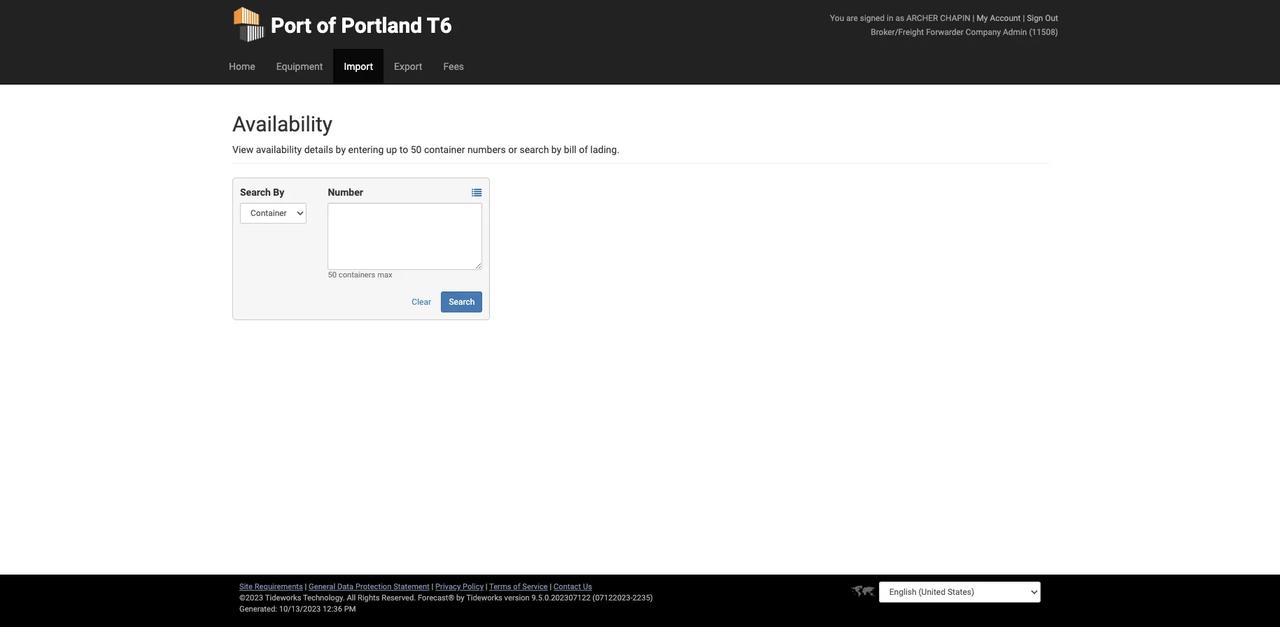 Task type: vqa. For each thing, say whether or not it's contained in the screenshot.
1st Your from the left
no



Task type: describe. For each thing, give the bounding box(es) containing it.
| left my at the right top of the page
[[973, 13, 975, 23]]

protection
[[356, 583, 392, 592]]

| up 'forecast®'
[[432, 583, 434, 592]]

portland
[[341, 13, 422, 38]]

availability
[[232, 112, 333, 137]]

equipment button
[[266, 49, 334, 84]]

tideworks
[[466, 594, 503, 603]]

signed
[[860, 13, 885, 23]]

search button
[[441, 292, 483, 313]]

by
[[273, 187, 284, 198]]

or
[[508, 144, 517, 155]]

0 vertical spatial of
[[317, 13, 336, 38]]

site
[[239, 583, 253, 592]]

in
[[887, 13, 894, 23]]

1 horizontal spatial 50
[[411, 144, 422, 155]]

of inside site requirements | general data protection statement | privacy policy | terms of service | contact us ©2023 tideworks technology. all rights reserved. forecast® by tideworks version 9.5.0.202307122 (07122023-2235) generated: 10/13/2023 12:36 pm
[[513, 583, 521, 592]]

0 horizontal spatial 50
[[328, 271, 337, 280]]

terms
[[489, 583, 511, 592]]

search
[[520, 144, 549, 155]]

search by
[[240, 187, 284, 198]]

containers
[[339, 271, 375, 280]]

all
[[347, 594, 356, 603]]

view
[[232, 144, 254, 155]]

service
[[522, 583, 548, 592]]

| up tideworks
[[486, 583, 488, 592]]

terms of service link
[[489, 583, 548, 592]]

sign out link
[[1027, 13, 1058, 23]]

you
[[830, 13, 844, 23]]

general
[[309, 583, 335, 592]]

2 horizontal spatial by
[[552, 144, 562, 155]]

contact us link
[[554, 583, 592, 592]]

2235)
[[633, 594, 653, 603]]

export
[[394, 61, 422, 72]]

import button
[[334, 49, 384, 84]]

clear button
[[404, 292, 439, 313]]

site requirements | general data protection statement | privacy policy | terms of service | contact us ©2023 tideworks technology. all rights reserved. forecast® by tideworks version 9.5.0.202307122 (07122023-2235) generated: 10/13/2023 12:36 pm
[[239, 583, 653, 615]]

as
[[896, 13, 905, 23]]

are
[[846, 13, 858, 23]]

company
[[966, 27, 1001, 37]]

| up the 9.5.0.202307122
[[550, 583, 552, 592]]

forecast®
[[418, 594, 455, 603]]

equipment
[[276, 61, 323, 72]]

9.5.0.202307122
[[532, 594, 591, 603]]

rights
[[358, 594, 380, 603]]

by inside site requirements | general data protection statement | privacy policy | terms of service | contact us ©2023 tideworks technology. all rights reserved. forecast® by tideworks version 9.5.0.202307122 (07122023-2235) generated: 10/13/2023 12:36 pm
[[456, 594, 465, 603]]

admin
[[1003, 27, 1027, 37]]

export button
[[384, 49, 433, 84]]

show list image
[[472, 189, 482, 198]]

site requirements link
[[239, 583, 303, 592]]

10/13/2023
[[279, 606, 321, 615]]

fees
[[443, 61, 464, 72]]

©2023 tideworks
[[239, 594, 301, 603]]

reserved.
[[382, 594, 416, 603]]

statement
[[394, 583, 430, 592]]

you are signed in as archer chapin | my account | sign out broker/freight forwarder company admin (11508)
[[830, 13, 1058, 37]]



Task type: locate. For each thing, give the bounding box(es) containing it.
search
[[240, 187, 271, 198], [449, 298, 475, 307]]

broker/freight
[[871, 27, 924, 37]]

(07122023-
[[593, 594, 633, 603]]

port of portland t6
[[271, 13, 452, 38]]

by down privacy policy link
[[456, 594, 465, 603]]

home button
[[218, 49, 266, 84]]

requirements
[[255, 583, 303, 592]]

data
[[337, 583, 354, 592]]

privacy
[[435, 583, 461, 592]]

policy
[[463, 583, 484, 592]]

availability
[[256, 144, 302, 155]]

of right the bill at the left top of page
[[579, 144, 588, 155]]

search inside button
[[449, 298, 475, 307]]

12:36
[[323, 606, 342, 615]]

port of portland t6 link
[[232, 0, 452, 49]]

of right port
[[317, 13, 336, 38]]

view availability details by entering up to 50 container numbers or search by bill of lading.
[[232, 144, 620, 155]]

fees button
[[433, 49, 475, 84]]

50 right to on the left of page
[[411, 144, 422, 155]]

of up version
[[513, 583, 521, 592]]

out
[[1045, 13, 1058, 23]]

entering
[[348, 144, 384, 155]]

search right "clear"
[[449, 298, 475, 307]]

home
[[229, 61, 255, 72]]

1 vertical spatial 50
[[328, 271, 337, 280]]

general data protection statement link
[[309, 583, 430, 592]]

0 horizontal spatial of
[[317, 13, 336, 38]]

technology.
[[303, 594, 345, 603]]

1 horizontal spatial by
[[456, 594, 465, 603]]

lading.
[[591, 144, 620, 155]]

0 horizontal spatial search
[[240, 187, 271, 198]]

by
[[336, 144, 346, 155], [552, 144, 562, 155], [456, 594, 465, 603]]

Number text field
[[328, 203, 483, 270]]

number
[[328, 187, 363, 198]]

by right details
[[336, 144, 346, 155]]

to
[[400, 144, 408, 155]]

| left sign at the top right of page
[[1023, 13, 1025, 23]]

account
[[990, 13, 1021, 23]]

us
[[583, 583, 592, 592]]

my
[[977, 13, 988, 23]]

port
[[271, 13, 311, 38]]

privacy policy link
[[435, 583, 484, 592]]

t6
[[427, 13, 452, 38]]

clear
[[412, 298, 431, 307]]

search for search by
[[240, 187, 271, 198]]

2 horizontal spatial of
[[579, 144, 588, 155]]

version
[[504, 594, 530, 603]]

chapin
[[940, 13, 971, 23]]

numbers
[[468, 144, 506, 155]]

| left general
[[305, 583, 307, 592]]

by left the bill at the left top of page
[[552, 144, 562, 155]]

my account link
[[977, 13, 1021, 23]]

up
[[386, 144, 397, 155]]

details
[[304, 144, 333, 155]]

max
[[377, 271, 392, 280]]

50 containers max
[[328, 271, 392, 280]]

bill
[[564, 144, 577, 155]]

generated:
[[239, 606, 277, 615]]

forwarder
[[926, 27, 964, 37]]

1 horizontal spatial search
[[449, 298, 475, 307]]

sign
[[1027, 13, 1043, 23]]

search for search
[[449, 298, 475, 307]]

container
[[424, 144, 465, 155]]

0 vertical spatial search
[[240, 187, 271, 198]]

contact
[[554, 583, 581, 592]]

50 left containers
[[328, 271, 337, 280]]

import
[[344, 61, 373, 72]]

1 vertical spatial of
[[579, 144, 588, 155]]

archer
[[907, 13, 938, 23]]

1 vertical spatial search
[[449, 298, 475, 307]]

(11508)
[[1029, 27, 1058, 37]]

1 horizontal spatial of
[[513, 583, 521, 592]]

|
[[973, 13, 975, 23], [1023, 13, 1025, 23], [305, 583, 307, 592], [432, 583, 434, 592], [486, 583, 488, 592], [550, 583, 552, 592]]

of
[[317, 13, 336, 38], [579, 144, 588, 155], [513, 583, 521, 592]]

0 vertical spatial 50
[[411, 144, 422, 155]]

2 vertical spatial of
[[513, 583, 521, 592]]

50
[[411, 144, 422, 155], [328, 271, 337, 280]]

search left by
[[240, 187, 271, 198]]

pm
[[344, 606, 356, 615]]

0 horizontal spatial by
[[336, 144, 346, 155]]



